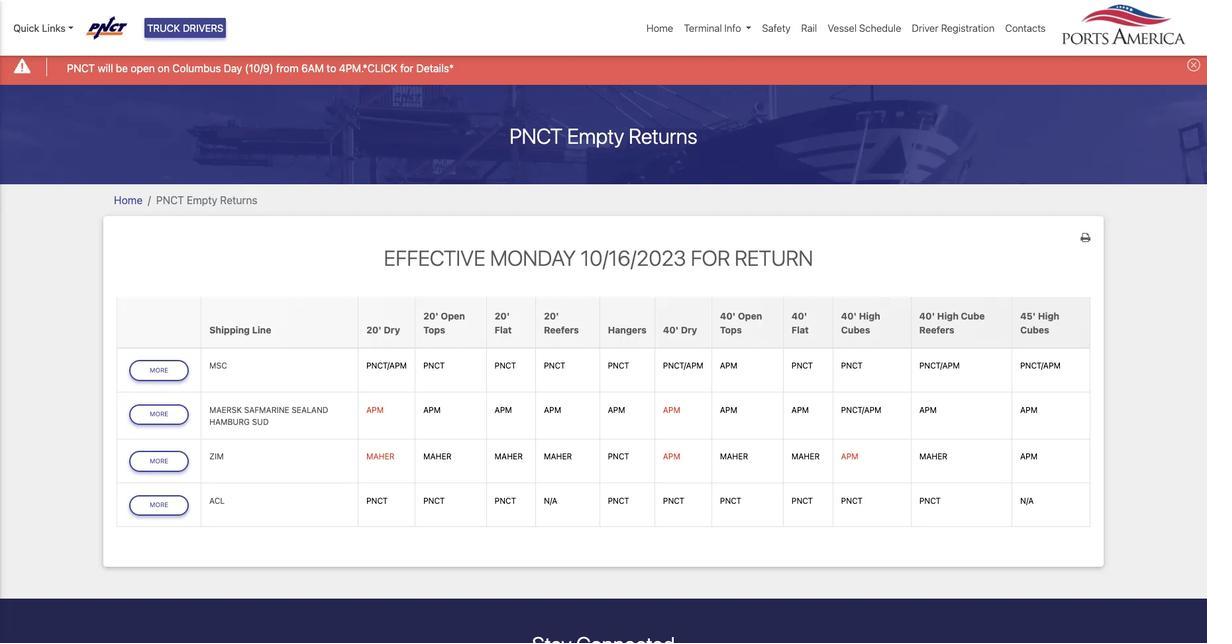 Task type: locate. For each thing, give the bounding box(es) containing it.
high inside 40' high cube reefers
[[938, 310, 959, 321]]

1 open from the left
[[441, 310, 465, 321]]

cubes
[[842, 324, 871, 335], [1021, 324, 1050, 335]]

40' inside 40' flat
[[792, 310, 808, 321]]

tops right 40' dry
[[721, 324, 742, 335]]

2 open from the left
[[738, 310, 763, 321]]

tops for 20'
[[424, 324, 446, 335]]

40' left cube
[[920, 310, 936, 321]]

20' inside 20' flat
[[495, 310, 510, 321]]

quick
[[13, 22, 39, 34]]

tops inside the 40' open tops
[[721, 324, 742, 335]]

high inside 45' high cubes
[[1039, 310, 1060, 321]]

to
[[327, 62, 336, 74]]

more button for zim
[[129, 451, 189, 472]]

flat left the 20' reefers
[[495, 324, 512, 335]]

more
[[150, 367, 169, 374], [150, 411, 169, 418], [150, 457, 169, 465], [150, 501, 169, 509]]

drivers
[[183, 22, 224, 34]]

close image
[[1188, 59, 1201, 72]]

dry
[[384, 324, 400, 335], [681, 324, 698, 335]]

maher
[[367, 452, 395, 462], [424, 452, 452, 462], [495, 452, 523, 462], [544, 452, 572, 462], [721, 452, 749, 462], [792, 452, 820, 462], [920, 452, 948, 462]]

empty
[[568, 123, 625, 148], [187, 194, 217, 206]]

open inside 20' open tops
[[441, 310, 465, 321]]

driver
[[913, 22, 939, 34]]

more button
[[129, 360, 189, 381], [129, 404, 189, 425], [129, 451, 189, 472], [129, 495, 189, 516]]

rail link
[[796, 15, 823, 41]]

2 reefers from the left
[[920, 324, 955, 335]]

40' down the for
[[721, 310, 736, 321]]

1 more from the top
[[150, 367, 169, 374]]

0 horizontal spatial reefers
[[544, 324, 579, 335]]

cubes inside 45' high cubes
[[1021, 324, 1050, 335]]

2 n/a from the left
[[1021, 496, 1034, 506]]

open left 20' flat
[[441, 310, 465, 321]]

3 maher from the left
[[495, 452, 523, 462]]

2 horizontal spatial high
[[1039, 310, 1060, 321]]

20'
[[424, 310, 439, 321], [495, 310, 510, 321], [544, 310, 559, 321], [367, 324, 382, 335]]

0 vertical spatial home
[[647, 22, 674, 34]]

1 n/a from the left
[[544, 496, 558, 506]]

truck drivers
[[147, 22, 224, 34]]

rail
[[802, 22, 818, 34]]

1 vertical spatial returns
[[220, 194, 258, 206]]

40' for 40' open tops
[[721, 310, 736, 321]]

on
[[158, 62, 170, 74]]

1 vertical spatial home link
[[114, 194, 143, 206]]

terminal info link
[[679, 15, 757, 41]]

4 more from the top
[[150, 501, 169, 509]]

n/a
[[544, 496, 558, 506], [1021, 496, 1034, 506]]

pnct
[[67, 62, 95, 74], [510, 123, 563, 148], [156, 194, 184, 206], [424, 361, 445, 371], [495, 361, 517, 371], [544, 361, 566, 371], [608, 361, 630, 371], [792, 361, 814, 371], [842, 361, 863, 371], [608, 452, 630, 462], [367, 496, 388, 506], [424, 496, 445, 506], [495, 496, 517, 506], [608, 496, 630, 506], [664, 496, 685, 506], [721, 496, 742, 506], [792, 496, 814, 506], [842, 496, 863, 506], [920, 496, 942, 506]]

1 horizontal spatial tops
[[721, 324, 742, 335]]

40' for 40' high cube reefers
[[920, 310, 936, 321]]

40' for 40' high cubes
[[842, 310, 857, 321]]

2 high from the left
[[938, 310, 959, 321]]

1 vertical spatial empty
[[187, 194, 217, 206]]

5 maher from the left
[[721, 452, 749, 462]]

0 horizontal spatial home link
[[114, 194, 143, 206]]

tops
[[424, 324, 446, 335], [721, 324, 742, 335]]

0 horizontal spatial tops
[[424, 324, 446, 335]]

1 horizontal spatial returns
[[629, 123, 698, 148]]

will
[[98, 62, 113, 74]]

0 vertical spatial returns
[[629, 123, 698, 148]]

more for msc
[[150, 367, 169, 374]]

40' flat
[[792, 310, 809, 335]]

20' for 20' reefers
[[544, 310, 559, 321]]

1 dry from the left
[[384, 324, 400, 335]]

20' for 20' flat
[[495, 310, 510, 321]]

0 vertical spatial empty
[[568, 123, 625, 148]]

0 horizontal spatial dry
[[384, 324, 400, 335]]

cubes inside 40' high cubes
[[842, 324, 871, 335]]

high for 40' high cubes
[[860, 310, 881, 321]]

1 maher from the left
[[367, 452, 395, 462]]

maersk safmarine sealand hamburg sud
[[210, 405, 329, 427]]

1 flat from the left
[[495, 324, 512, 335]]

2 dry from the left
[[681, 324, 698, 335]]

apm
[[721, 361, 738, 371], [367, 405, 384, 415], [424, 405, 441, 415], [495, 405, 512, 415], [544, 405, 562, 415], [608, 405, 626, 415], [664, 405, 681, 415], [721, 405, 738, 415], [792, 405, 810, 415], [920, 405, 937, 415], [1021, 405, 1038, 415], [664, 452, 681, 462], [842, 452, 859, 462], [1021, 452, 1038, 462]]

1 vertical spatial home
[[114, 194, 143, 206]]

more button for acl
[[129, 495, 189, 516]]

flat
[[495, 324, 512, 335], [792, 324, 809, 335]]

1 reefers from the left
[[544, 324, 579, 335]]

20' for 20' dry
[[367, 324, 382, 335]]

home
[[647, 22, 674, 34], [114, 194, 143, 206]]

more for zim
[[150, 457, 169, 465]]

0 horizontal spatial empty
[[187, 194, 217, 206]]

2 more button from the top
[[129, 404, 189, 425]]

flat for 20' flat
[[495, 324, 512, 335]]

40' inside 40' high cube reefers
[[920, 310, 936, 321]]

2 flat from the left
[[792, 324, 809, 335]]

0 horizontal spatial cubes
[[842, 324, 871, 335]]

effective monday 10/16/2023 for return
[[384, 245, 814, 270]]

high inside 40' high cubes
[[860, 310, 881, 321]]

1 horizontal spatial cubes
[[1021, 324, 1050, 335]]

1 cubes from the left
[[842, 324, 871, 335]]

quick links link
[[13, 21, 73, 35]]

0 horizontal spatial high
[[860, 310, 881, 321]]

1 horizontal spatial open
[[738, 310, 763, 321]]

7 maher from the left
[[920, 452, 948, 462]]

tops right 20' dry
[[424, 324, 446, 335]]

reefers inside 40' high cube reefers
[[920, 324, 955, 335]]

1 horizontal spatial flat
[[792, 324, 809, 335]]

40' for 40' dry
[[664, 324, 679, 335]]

1 horizontal spatial reefers
[[920, 324, 955, 335]]

20' dry
[[367, 324, 400, 335]]

cubes right 40' flat
[[842, 324, 871, 335]]

1 horizontal spatial dry
[[681, 324, 698, 335]]

shipping line
[[210, 324, 271, 335]]

0 horizontal spatial open
[[441, 310, 465, 321]]

dry left the 40' open tops
[[681, 324, 698, 335]]

0 horizontal spatial n/a
[[544, 496, 558, 506]]

hamburg
[[210, 417, 250, 427]]

shipping
[[210, 324, 250, 335]]

for
[[401, 62, 414, 74]]

4 maher from the left
[[544, 452, 572, 462]]

0 horizontal spatial home
[[114, 194, 143, 206]]

1 horizontal spatial home link
[[642, 15, 679, 41]]

20' reefers
[[544, 310, 579, 335]]

1 horizontal spatial pnct empty returns
[[510, 123, 698, 148]]

1 horizontal spatial high
[[938, 310, 959, 321]]

safmarine
[[244, 405, 290, 415]]

open
[[441, 310, 465, 321], [738, 310, 763, 321]]

registration
[[942, 22, 995, 34]]

40'
[[721, 310, 736, 321], [792, 310, 808, 321], [842, 310, 857, 321], [920, 310, 936, 321], [664, 324, 679, 335]]

0 horizontal spatial pnct empty returns
[[156, 194, 258, 206]]

4 more button from the top
[[129, 495, 189, 516]]

1 tops from the left
[[424, 324, 446, 335]]

40' right 40' flat
[[842, 310, 857, 321]]

1 more button from the top
[[129, 360, 189, 381]]

40' inside the 40' open tops
[[721, 310, 736, 321]]

40' dry
[[664, 324, 698, 335]]

40' high cube reefers
[[920, 310, 986, 335]]

2 tops from the left
[[721, 324, 742, 335]]

20' open tops
[[424, 310, 465, 335]]

reefers
[[544, 324, 579, 335], [920, 324, 955, 335]]

pnct will be open on columbus day (10/9) from 6am to 4pm.*click for details* alert
[[0, 49, 1208, 85]]

40' right the 40' open tops
[[792, 310, 808, 321]]

hangers
[[608, 324, 647, 335]]

cubes down 45'
[[1021, 324, 1050, 335]]

1 high from the left
[[860, 310, 881, 321]]

returns
[[629, 123, 698, 148], [220, 194, 258, 206]]

20' inside the 20' reefers
[[544, 310, 559, 321]]

terminal
[[684, 22, 722, 34]]

dry for 40' dry
[[681, 324, 698, 335]]

contacts
[[1006, 22, 1047, 34]]

3 more button from the top
[[129, 451, 189, 472]]

0 horizontal spatial returns
[[220, 194, 258, 206]]

flat right the 40' open tops
[[792, 324, 809, 335]]

40' inside 40' high cubes
[[842, 310, 857, 321]]

contacts link
[[1001, 15, 1052, 41]]

4pm.*click
[[339, 62, 398, 74]]

2 more from the top
[[150, 411, 169, 418]]

1 horizontal spatial n/a
[[1021, 496, 1034, 506]]

20' inside 20' open tops
[[424, 310, 439, 321]]

dry left 20' open tops
[[384, 324, 400, 335]]

home link
[[642, 15, 679, 41], [114, 194, 143, 206]]

0 horizontal spatial flat
[[495, 324, 512, 335]]

tops inside 20' open tops
[[424, 324, 446, 335]]

(10/9)
[[245, 62, 274, 74]]

2 cubes from the left
[[1021, 324, 1050, 335]]

open for 40' open tops
[[738, 310, 763, 321]]

40' right hangers
[[664, 324, 679, 335]]

3 high from the left
[[1039, 310, 1060, 321]]

open inside the 40' open tops
[[738, 310, 763, 321]]

45' high cubes
[[1021, 310, 1060, 335]]

truck drivers link
[[145, 18, 226, 38]]

open left 40' flat
[[738, 310, 763, 321]]

high
[[860, 310, 881, 321], [938, 310, 959, 321], [1039, 310, 1060, 321]]

pnct/apm
[[367, 361, 407, 371], [664, 361, 704, 371], [920, 361, 960, 371], [1021, 361, 1061, 371], [842, 405, 882, 415]]

monday
[[490, 245, 576, 270]]

3 more from the top
[[150, 457, 169, 465]]

pnct empty returns
[[510, 123, 698, 148], [156, 194, 258, 206]]

flat for 40' flat
[[792, 324, 809, 335]]



Task type: describe. For each thing, give the bounding box(es) containing it.
pnct will be open on columbus day (10/9) from 6am to 4pm.*click for details*
[[67, 62, 454, 74]]

0 vertical spatial home link
[[642, 15, 679, 41]]

high for 45' high cubes
[[1039, 310, 1060, 321]]

day
[[224, 62, 242, 74]]

acl
[[210, 496, 225, 506]]

sealand
[[292, 405, 329, 415]]

msc
[[210, 361, 227, 371]]

truck
[[147, 22, 180, 34]]

details*
[[417, 62, 454, 74]]

1 vertical spatial pnct empty returns
[[156, 194, 258, 206]]

1 horizontal spatial home
[[647, 22, 674, 34]]

45'
[[1021, 310, 1036, 321]]

terminal info
[[684, 22, 742, 34]]

pnct will be open on columbus day (10/9) from 6am to 4pm.*click for details* link
[[67, 60, 454, 76]]

more for maersk safmarine sealand hamburg sud
[[150, 411, 169, 418]]

info
[[725, 22, 742, 34]]

columbus
[[173, 62, 221, 74]]

2 maher from the left
[[424, 452, 452, 462]]

more for acl
[[150, 501, 169, 509]]

cubes for 45'
[[1021, 324, 1050, 335]]

maersk
[[210, 405, 242, 415]]

line
[[252, 324, 271, 335]]

1 horizontal spatial empty
[[568, 123, 625, 148]]

driver registration
[[913, 22, 995, 34]]

safety
[[763, 22, 791, 34]]

zim
[[210, 452, 224, 462]]

6am
[[302, 62, 324, 74]]

vessel
[[828, 22, 857, 34]]

dry for 20' dry
[[384, 324, 400, 335]]

more button for maersk safmarine sealand hamburg sud
[[129, 404, 189, 425]]

from
[[276, 62, 299, 74]]

40' for 40' flat
[[792, 310, 808, 321]]

return
[[735, 245, 814, 270]]

effective
[[384, 245, 486, 270]]

links
[[42, 22, 66, 34]]

40' high cubes
[[842, 310, 881, 335]]

be
[[116, 62, 128, 74]]

schedule
[[860, 22, 902, 34]]

safety link
[[757, 15, 796, 41]]

vessel schedule
[[828, 22, 902, 34]]

for
[[691, 245, 731, 270]]

6 maher from the left
[[792, 452, 820, 462]]

0 vertical spatial pnct empty returns
[[510, 123, 698, 148]]

vessel schedule link
[[823, 15, 907, 41]]

tops for 40'
[[721, 324, 742, 335]]

10/16/2023
[[581, 245, 687, 270]]

sud
[[252, 417, 269, 427]]

print image
[[1081, 232, 1091, 242]]

quick links
[[13, 22, 66, 34]]

40' open tops
[[721, 310, 763, 335]]

high for 40' high cube reefers
[[938, 310, 959, 321]]

driver registration link
[[907, 15, 1001, 41]]

pnct inside the pnct will be open on columbus day (10/9) from 6am to 4pm.*click for details* link
[[67, 62, 95, 74]]

open
[[131, 62, 155, 74]]

20' flat
[[495, 310, 512, 335]]

cubes for 40'
[[842, 324, 871, 335]]

20' for 20' open tops
[[424, 310, 439, 321]]

more button for msc
[[129, 360, 189, 381]]

open for 20' open tops
[[441, 310, 465, 321]]

cube
[[962, 310, 986, 321]]



Task type: vqa. For each thing, say whether or not it's contained in the screenshot.
second 03:00
no



